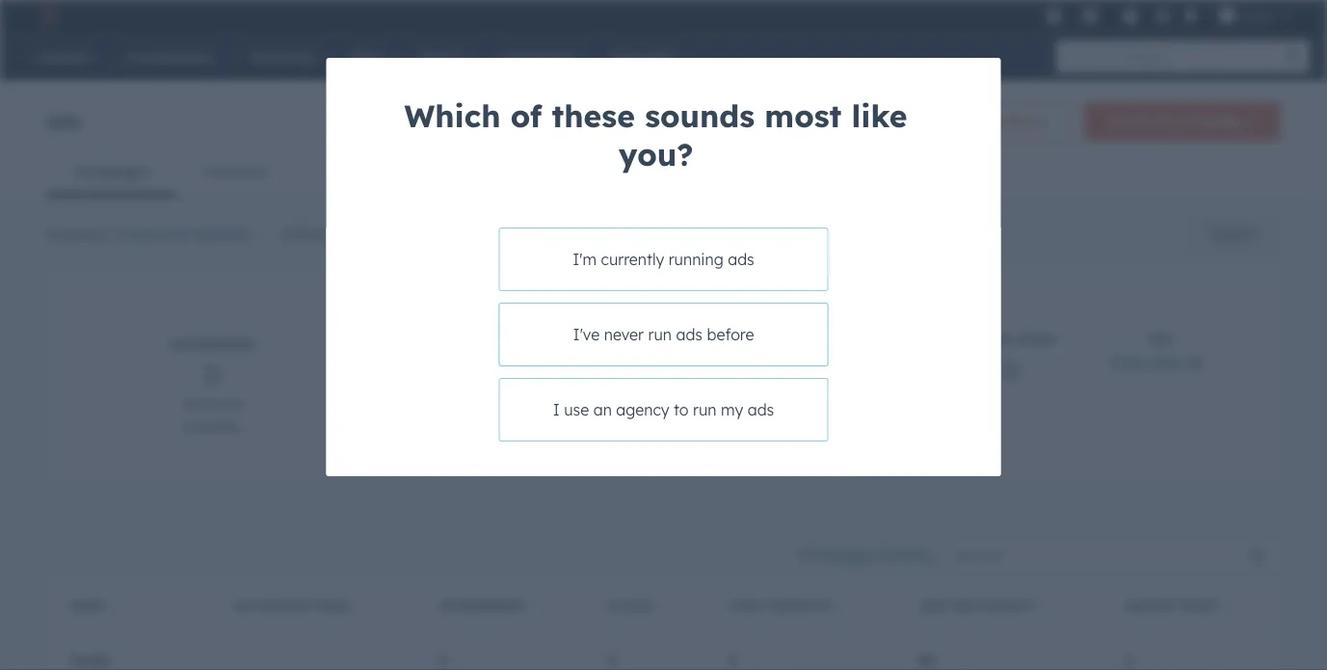 Task type: vqa. For each thing, say whether or not it's contained in the screenshot.
topmost more
no



Task type: describe. For each thing, give the bounding box(es) containing it.
roi
[[1150, 333, 1173, 347]]

submission
[[485, 226, 560, 243]]

impressions for impressions 0 across all networks
[[169, 338, 255, 352]]

ads banner
[[47, 96, 1281, 149]]

export
[[1213, 226, 1257, 243]]

accounts
[[128, 226, 189, 243]]

ads for running
[[728, 250, 755, 269]]

ad account name button
[[211, 583, 416, 625]]

campaigns
[[74, 163, 149, 180]]

run inside the i use an agency to run my ads checkbox
[[693, 400, 717, 420]]

last
[[634, 226, 663, 243]]

across
[[182, 395, 224, 412]]

press to sort. element for cost per contact
[[1041, 597, 1049, 614]]

audiences
[[203, 163, 268, 180]]

manage
[[816, 547, 871, 564]]

create ad campaign
[[1109, 113, 1246, 130]]

help image
[[1123, 9, 1140, 26]]

attribution
[[281, 226, 349, 243]]

0 inside the contacts 0
[[686, 357, 703, 391]]

settings image
[[1155, 8, 1172, 26]]

days
[[688, 226, 720, 243]]

ads inside checkbox
[[748, 400, 775, 420]]

active button
[[796, 221, 867, 248]]

press to sort. element for impressions
[[530, 597, 537, 614]]

i'm
[[573, 250, 597, 269]]

navigation containing campaigns
[[47, 149, 1281, 196]]

impressions for impressions
[[439, 598, 524, 613]]

apple button
[[1207, 0, 1303, 31]]

form
[[448, 226, 481, 243]]

spent
[[1019, 333, 1058, 347]]

cost
[[919, 598, 951, 613]]

which of these sounds most like you? dialog
[[326, 58, 1002, 476]]

$0
[[919, 651, 937, 668]]

notifications image
[[1183, 8, 1200, 26]]

like
[[852, 96, 908, 135]]

press to sort. image for total contacts
[[838, 597, 845, 611]]

amount
[[1125, 598, 1177, 613]]

campaign
[[1179, 113, 1246, 130]]

I'm currently running ads checkbox
[[499, 228, 829, 291]]

apple
[[1240, 7, 1274, 23]]

upgrade image
[[1046, 8, 1063, 26]]

clicks
[[608, 598, 652, 613]]

cost per contact button
[[896, 583, 1102, 625]]

amount spent button
[[1102, 583, 1281, 625]]

settings link
[[1151, 5, 1176, 26]]

totals
[[70, 651, 110, 668]]

apple lee image
[[1219, 7, 1236, 24]]

contact
[[980, 598, 1036, 613]]

create audience
[[940, 113, 1049, 130]]

account
[[254, 598, 312, 613]]

which of these sounds most like you?
[[405, 96, 908, 174]]

marketplaces button
[[1070, 0, 1111, 31]]

audiences button
[[176, 149, 295, 195]]

accounts:
[[47, 226, 108, 243]]

ads
[[47, 108, 82, 133]]

first
[[414, 226, 444, 243]]

I've never run ads before checkbox
[[499, 303, 829, 366]]

these
[[552, 96, 635, 135]]

i
[[553, 400, 560, 420]]

campaigns button
[[47, 149, 176, 195]]

press to sort. image for cost per contact
[[1041, 597, 1049, 611]]

an
[[594, 400, 612, 420]]

status:
[[752, 226, 796, 243]]

i'm currently running ads
[[573, 250, 755, 269]]

amount spent
[[1125, 598, 1219, 613]]

first form submission
[[414, 226, 560, 243]]

total
[[729, 598, 766, 613]]

audience
[[988, 113, 1049, 130]]

ad
[[1157, 113, 1175, 130]]

impressions 0 across all networks
[[169, 338, 255, 435]]

manage columns button
[[785, 536, 944, 575]]

press to sort. element for amount spent
[[1225, 597, 1232, 614]]

columns
[[875, 547, 931, 564]]

press to sort. element for clicks
[[658, 597, 665, 614]]

currently
[[601, 250, 665, 269]]

search image
[[1287, 50, 1301, 64]]

name button
[[47, 583, 157, 625]]

manage columns
[[816, 547, 931, 564]]

hubspot image
[[35, 4, 58, 27]]

cost per contact
[[919, 598, 1036, 613]]

sounds
[[645, 96, 755, 135]]

running
[[669, 250, 724, 269]]

run inside i've never run ads before checkbox
[[649, 325, 672, 344]]

most
[[765, 96, 842, 135]]

active
[[804, 226, 846, 243]]

2 name from the left
[[316, 598, 350, 613]]

last 30 days
[[634, 226, 720, 243]]



Task type: locate. For each thing, give the bounding box(es) containing it.
use
[[564, 400, 590, 420]]

create audience button
[[916, 102, 1073, 141]]

navigation
[[47, 149, 1281, 196]]

amount
[[963, 333, 1015, 347]]

press to sort. image for clicks
[[658, 597, 665, 611]]

my
[[721, 400, 744, 420]]

1 vertical spatial contacts
[[769, 598, 832, 613]]

first form submission button
[[406, 221, 581, 248]]

before
[[707, 325, 755, 344]]

total contacts button
[[706, 583, 896, 625]]

press to sort. image inside total contacts button
[[838, 597, 845, 611]]

2 press to sort. image from the left
[[1041, 597, 1049, 611]]

run right the to
[[693, 400, 717, 420]]

press to sort. image
[[110, 597, 118, 611], [658, 597, 665, 611], [838, 597, 845, 611], [1225, 597, 1232, 611]]

ads right my
[[748, 400, 775, 420]]

to
[[674, 400, 689, 420]]

4 press to sort. element from the left
[[838, 597, 845, 614]]

1 horizontal spatial create
[[1109, 113, 1153, 130]]

total contacts
[[729, 598, 832, 613]]

0
[[1002, 352, 1018, 386], [204, 357, 220, 391], [686, 357, 703, 391], [439, 651, 448, 668], [608, 651, 617, 668], [729, 651, 738, 668], [1125, 651, 1134, 668]]

ad account name
[[234, 598, 350, 613]]

press to sort. element inside cost per contact 'button'
[[1041, 597, 1049, 614]]

press to sort. image for impressions
[[530, 597, 537, 611]]

selected
[[193, 226, 249, 243]]

create inside button
[[940, 113, 984, 130]]

press to sort. element
[[110, 597, 118, 614], [530, 597, 537, 614], [658, 597, 665, 614], [838, 597, 845, 614], [1041, 597, 1049, 614], [1225, 597, 1232, 614]]

upgrade link
[[1042, 5, 1067, 26]]

1 vertical spatial run
[[693, 400, 717, 420]]

3 press to sort. element from the left
[[658, 597, 665, 614]]

0 inside impressions 0 across all networks
[[204, 357, 220, 391]]

contacts right 'total'
[[769, 598, 832, 613]]

2 press to sort. element from the left
[[530, 597, 537, 614]]

marketplaces image
[[1082, 9, 1099, 26]]

ads
[[728, 250, 755, 269], [677, 325, 703, 344], [748, 400, 775, 420]]

2 vertical spatial ads
[[748, 400, 775, 420]]

0 horizontal spatial create
[[940, 113, 984, 130]]

press to sort. element for total contacts
[[838, 597, 845, 614]]

name
[[70, 598, 105, 613], [316, 598, 350, 613]]

Search search field
[[944, 536, 1281, 575]]

1 vertical spatial ads
[[677, 325, 703, 344]]

0 vertical spatial ads
[[728, 250, 755, 269]]

impressions inside button
[[439, 598, 524, 613]]

per
[[954, 598, 977, 613]]

i've never run ads before
[[573, 325, 755, 344]]

create ad campaign button
[[1085, 102, 1281, 141]]

press to sort. image inside name button
[[110, 597, 118, 611]]

impressions button
[[416, 583, 585, 625]]

1 horizontal spatial contacts
[[769, 598, 832, 613]]

0 horizontal spatial press to sort. image
[[530, 597, 537, 611]]

help button
[[1115, 5, 1148, 26]]

1 horizontal spatial name
[[316, 598, 350, 613]]

press to sort. image for name
[[110, 597, 118, 611]]

reports:
[[353, 226, 406, 243]]

amount spent 0
[[963, 333, 1058, 386]]

press to sort. image inside amount spent button
[[1225, 597, 1232, 611]]

press to sort. element for name
[[110, 597, 118, 614]]

name up totals
[[70, 598, 105, 613]]

0 horizontal spatial name
[[70, 598, 105, 613]]

press to sort. element inside 'impressions' button
[[530, 597, 537, 614]]

5 press to sort. element from the left
[[1041, 597, 1049, 614]]

name right account
[[316, 598, 350, 613]]

3 press to sort. image from the left
[[838, 597, 845, 611]]

3 accounts selected button
[[108, 221, 270, 248]]

of
[[511, 96, 542, 135]]

1 horizontal spatial run
[[693, 400, 717, 420]]

ads down status:
[[728, 250, 755, 269]]

create for create ad campaign
[[1109, 113, 1153, 130]]

run right never
[[649, 325, 672, 344]]

create left ad
[[1109, 113, 1153, 130]]

search button
[[1278, 41, 1311, 73]]

Search HubSpot search field
[[1057, 41, 1293, 73]]

0 vertical spatial run
[[649, 325, 672, 344]]

contacts
[[663, 338, 726, 352], [769, 598, 832, 613]]

all
[[227, 395, 242, 412]]

0 horizontal spatial contacts
[[663, 338, 726, 352]]

press to sort. image for amount spent
[[1225, 597, 1232, 611]]

3
[[116, 226, 124, 243]]

press to sort. image inside clicks button
[[658, 597, 665, 611]]

ads for run
[[677, 325, 703, 344]]

1 name from the left
[[70, 598, 105, 613]]

1 vertical spatial impressions
[[439, 598, 524, 613]]

1 press to sort. element from the left
[[110, 597, 118, 614]]

press to sort. element inside total contacts button
[[838, 597, 845, 614]]

3 accounts selected
[[116, 226, 249, 243]]

ads inside option
[[728, 250, 755, 269]]

press to sort. element inside amount spent button
[[1225, 597, 1232, 614]]

30
[[667, 226, 684, 243]]

date:
[[592, 226, 626, 243]]

i use an agency to run my ads
[[553, 400, 775, 420]]

impressions
[[169, 338, 255, 352], [439, 598, 524, 613]]

press to sort. image inside cost per contact 'button'
[[1041, 597, 1049, 611]]

ad
[[234, 598, 251, 613]]

press to sort. element inside clicks button
[[658, 597, 665, 614]]

networks
[[183, 419, 241, 435]]

1 create from the left
[[940, 113, 984, 130]]

which
[[405, 96, 501, 135]]

create
[[940, 113, 984, 130], [1109, 113, 1153, 130]]

never
[[604, 325, 644, 344]]

i've
[[573, 325, 600, 344]]

ads inside checkbox
[[677, 325, 703, 344]]

1 horizontal spatial impressions
[[439, 598, 524, 613]]

export button
[[1188, 215, 1281, 254]]

6 press to sort. element from the left
[[1225, 597, 1232, 614]]

1 horizontal spatial press to sort. image
[[1041, 597, 1049, 611]]

contacts 0
[[663, 338, 726, 391]]

press to sort. image inside 'impressions' button
[[530, 597, 537, 611]]

1 press to sort. image from the left
[[110, 597, 118, 611]]

0 vertical spatial contacts
[[663, 338, 726, 352]]

I use an agency to run my ads checkbox
[[499, 378, 829, 442]]

last 30 days button
[[626, 221, 741, 248]]

clicks button
[[585, 583, 706, 625]]

create for create audience
[[940, 113, 984, 130]]

ads left before
[[677, 325, 703, 344]]

run
[[649, 325, 672, 344], [693, 400, 717, 420]]

0 vertical spatial impressions
[[169, 338, 255, 352]]

create inside popup button
[[1109, 113, 1153, 130]]

contacts up the to
[[663, 338, 726, 352]]

calculate
[[1112, 353, 1184, 372]]

notifications button
[[1179, 5, 1204, 26]]

2 create from the left
[[1109, 113, 1153, 130]]

press to sort. image
[[530, 597, 537, 611], [1041, 597, 1049, 611]]

you?
[[619, 135, 694, 174]]

4 press to sort. image from the left
[[1225, 597, 1232, 611]]

0 horizontal spatial run
[[649, 325, 672, 344]]

create left audience
[[940, 113, 984, 130]]

press to sort. element inside name button
[[110, 597, 118, 614]]

contacts inside button
[[769, 598, 832, 613]]

calculate button
[[1112, 353, 1211, 376]]

agency
[[617, 400, 670, 420]]

1 press to sort. image from the left
[[530, 597, 537, 611]]

0 inside amount spent 0
[[1002, 352, 1018, 386]]

2 press to sort. image from the left
[[658, 597, 665, 611]]

spent
[[1181, 598, 1219, 613]]

attribution reports:
[[281, 226, 406, 243]]

apple menu
[[1041, 0, 1305, 31]]

0 horizontal spatial impressions
[[169, 338, 255, 352]]



